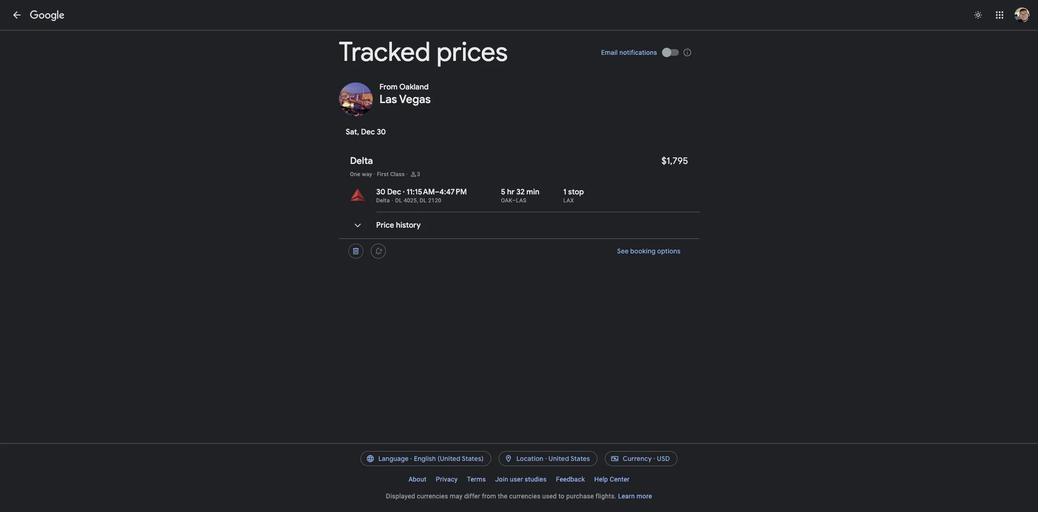 Task type: locate. For each thing, give the bounding box(es) containing it.
1 stop lax
[[564, 187, 584, 204]]

flights.
[[596, 493, 617, 500]]

delta up way at the left top of page
[[350, 155, 373, 167]]

used
[[543, 493, 557, 500]]

states
[[571, 455, 590, 463]]

1 vertical spatial –
[[513, 197, 516, 204]]

about
[[409, 476, 427, 483]]

go back image
[[11, 9, 22, 21]]

min
[[527, 187, 540, 197]]

30 dec
[[377, 187, 401, 197]]

united
[[549, 455, 570, 463]]

history
[[396, 221, 421, 230]]

delta down 30 dec
[[377, 197, 390, 204]]

1 horizontal spatial dec
[[388, 187, 401, 197]]

sat,
[[346, 127, 360, 137]]

11:15 am
[[407, 187, 435, 197]]

– down the hr on the top left of page
[[513, 197, 516, 204]]

las
[[516, 197, 527, 204]]

1 horizontal spatial –
[[513, 197, 516, 204]]

currencies down privacy link
[[417, 493, 449, 500]]

30 right the sat,
[[377, 127, 386, 137]]

0 vertical spatial 30
[[377, 127, 386, 137]]

1 horizontal spatial dl
[[420, 197, 427, 204]]

dec for sat,
[[361, 127, 375, 137]]

options
[[658, 247, 681, 255]]

0 vertical spatial dec
[[361, 127, 375, 137]]

oakland
[[400, 82, 429, 92]]

english (united states)
[[414, 455, 484, 463]]

lax
[[564, 197, 574, 204]]

usd
[[658, 455, 671, 463]]

0 vertical spatial delta
[[350, 155, 373, 167]]

oak
[[501, 197, 513, 204]]

states)
[[462, 455, 484, 463]]

30 down first
[[377, 187, 386, 197]]

currencies down join user studies
[[510, 493, 541, 500]]

dec down class
[[388, 187, 401, 197]]

0 horizontal spatial –
[[435, 187, 440, 197]]

learn more link
[[619, 493, 653, 500]]

1 horizontal spatial currencies
[[510, 493, 541, 500]]

tracked
[[339, 36, 431, 69]]

1795 US dollars text field
[[662, 155, 689, 167]]

,
[[417, 197, 419, 204]]

dec
[[361, 127, 375, 137], [388, 187, 401, 197]]

1 vertical spatial delta
[[377, 197, 390, 204]]

1 vertical spatial dec
[[388, 187, 401, 197]]

dl right ","
[[420, 197, 427, 204]]

0 horizontal spatial dl
[[396, 197, 403, 204]]

terms link
[[463, 472, 491, 487]]

help center
[[595, 476, 630, 483]]

dl
[[396, 197, 403, 204], [420, 197, 427, 204]]

from
[[482, 493, 497, 500]]

 image
[[392, 197, 394, 204]]

differ
[[465, 493, 481, 500]]

center
[[610, 476, 630, 483]]

dec right the sat,
[[361, 127, 375, 137]]

studies
[[525, 476, 547, 483]]

the
[[498, 493, 508, 500]]

 image
[[403, 187, 405, 197]]

0 horizontal spatial dec
[[361, 127, 375, 137]]

0 horizontal spatial currencies
[[417, 493, 449, 500]]

2 currencies from the left
[[510, 493, 541, 500]]

from oakland las vegas
[[380, 82, 431, 106]]

2 dl from the left
[[420, 197, 427, 204]]

first
[[377, 171, 389, 178]]

30
[[377, 127, 386, 137], [377, 187, 386, 197]]

– up 2120
[[435, 187, 440, 197]]

change appearance image
[[968, 4, 990, 26]]

feedback
[[556, 476, 585, 483]]

learn
[[619, 493, 635, 500]]

hr
[[508, 187, 515, 197]]

delta
[[350, 155, 373, 167], [377, 197, 390, 204]]

purchase
[[567, 493, 594, 500]]

help center link
[[590, 472, 635, 487]]

united states
[[549, 455, 590, 463]]

0 horizontal spatial delta
[[350, 155, 373, 167]]

1 vertical spatial 30
[[377, 187, 386, 197]]

currencies
[[417, 493, 449, 500], [510, 493, 541, 500]]

dl left 4025
[[396, 197, 403, 204]]

1 horizontal spatial delta
[[377, 197, 390, 204]]

–
[[435, 187, 440, 197], [513, 197, 516, 204]]

email
[[602, 49, 618, 56]]



Task type: vqa. For each thing, say whether or not it's contained in the screenshot.
the class
yes



Task type: describe. For each thing, give the bounding box(es) containing it.
remove saved flight, one way trip from oakland to las vegas.sat, dec 30 image
[[345, 240, 367, 262]]

prices
[[437, 36, 508, 69]]

language
[[379, 455, 409, 463]]

class
[[391, 171, 405, 178]]

from
[[380, 82, 398, 92]]

join
[[496, 476, 509, 483]]

price history graph image
[[347, 214, 369, 237]]

5
[[501, 187, 506, 197]]

email notifications
[[602, 49, 658, 56]]

privacy link
[[431, 472, 463, 487]]

price
[[377, 221, 395, 230]]

stop
[[569, 187, 584, 197]]

join user studies
[[496, 476, 547, 483]]

4025
[[404, 197, 417, 204]]

email notifications image
[[683, 48, 692, 57]]

way
[[362, 171, 373, 178]]

$1,795
[[662, 155, 689, 167]]

one way first class
[[350, 171, 405, 178]]

tracked prices
[[339, 36, 508, 69]]

0 vertical spatial –
[[435, 187, 440, 197]]

location
[[517, 455, 544, 463]]

5 hr 32 min oak – las
[[501, 187, 540, 204]]

notifications
[[620, 49, 658, 56]]

3 passengers text field
[[417, 171, 421, 178]]

help
[[595, 476, 609, 483]]

displayed currencies may differ from the currencies used to purchase flights. learn more
[[386, 493, 653, 500]]

terms
[[467, 476, 486, 483]]

see booking options
[[618, 247, 681, 255]]

(united
[[438, 455, 461, 463]]

about link
[[404, 472, 431, 487]]

sat, dec 30
[[346, 127, 386, 137]]

vegas
[[400, 92, 431, 106]]

las
[[380, 92, 397, 106]]

more
[[637, 493, 653, 500]]

32
[[517, 187, 525, 197]]

to
[[559, 493, 565, 500]]

one
[[350, 171, 361, 178]]

airline logo image
[[350, 187, 365, 202]]

user
[[510, 476, 523, 483]]

2120
[[429, 197, 442, 204]]

booking
[[631, 247, 656, 255]]

displayed
[[386, 493, 415, 500]]

privacy
[[436, 476, 458, 483]]

dl 4025 , dl 2120
[[396, 197, 442, 204]]

feedback link
[[552, 472, 590, 487]]

11:15 am – 4:47 pm
[[407, 187, 467, 197]]

– inside 5 hr 32 min oak – las
[[513, 197, 516, 204]]

join user studies link
[[491, 472, 552, 487]]

english
[[414, 455, 436, 463]]

may
[[450, 493, 463, 500]]

currency
[[623, 455, 652, 463]]

dec for 30
[[388, 187, 401, 197]]

price history
[[377, 221, 421, 230]]

see
[[618, 247, 629, 255]]

4:47 pm
[[440, 187, 467, 197]]

1 currencies from the left
[[417, 493, 449, 500]]

1
[[564, 187, 567, 197]]

1 dl from the left
[[396, 197, 403, 204]]

3
[[417, 171, 421, 178]]



